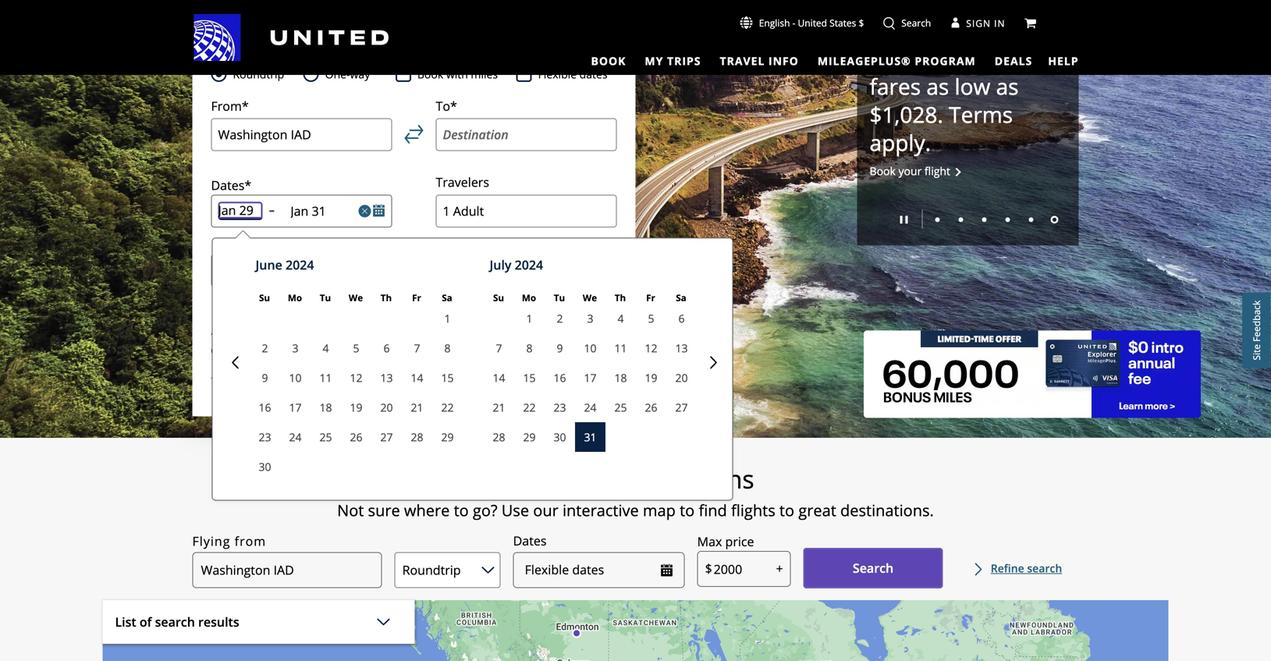 Task type: describe. For each thing, give the bounding box(es) containing it.
help link
[[1048, 52, 1079, 69]]

20 for rightmost 20 button
[[676, 370, 688, 385]]

-
[[793, 16, 796, 29]]

0 horizontal spatial 19 button
[[341, 393, 372, 422]]

1 horizontal spatial 13
[[676, 341, 688, 356]]

travel info link
[[717, 53, 802, 70]]

1 8 from the left
[[445, 341, 451, 356]]

1 horizontal spatial 2 button
[[545, 304, 575, 333]]

search inside dropdown button
[[155, 614, 195, 630]]

0 horizontal spatial 18 button
[[311, 393, 341, 422]]

2 for left the "2" button
[[262, 341, 268, 356]]

1 horizontal spatial 10 button
[[575, 333, 606, 363]]

0 vertical spatial flexible dates
[[538, 67, 608, 82]]

slide 3 of 6 image
[[982, 217, 987, 222]]

22 for 1st 22 button from the right
[[523, 400, 536, 415]]

1 vertical spatial $
[[705, 560, 712, 577]]

26 for the rightmost 26 button
[[645, 400, 658, 415]]

trips
[[667, 53, 701, 68]]

tab list containing book
[[582, 47, 1036, 70]]

flexible dates button
[[513, 552, 685, 588]]

1 horizontal spatial 5 button
[[636, 304, 667, 333]]

not sure where to go? use our interactive map to find flights to great destinations. element
[[103, 500, 1169, 521]]

2 28 from the left
[[493, 430, 505, 445]]

1 to from the left
[[454, 500, 469, 521]]

deals
[[995, 53, 1033, 68]]

fly
[[870, 5, 889, 18]]

0 horizontal spatial 4 button
[[311, 333, 341, 363]]

bag rules and fees for optional services
[[211, 367, 382, 380]]

results
[[198, 614, 239, 630]]

2024 for july 2024
[[515, 257, 543, 273]]

0 horizontal spatial 24 button
[[280, 422, 311, 452]]

sign in
[[967, 17, 1006, 30]]

17 for leftmost 17 button
[[289, 400, 302, 415]]

1 21 button from the left
[[402, 393, 432, 422]]

heading level 2 check flight status tab
[[303, 0, 414, 7]]

pause image
[[900, 216, 908, 223]]

31 button
[[575, 422, 606, 452]]

my trips link
[[642, 53, 704, 70]]

18 for rightmost 18 button
[[615, 370, 627, 385]]

1 14 button from the left
[[402, 363, 432, 393]]

31
[[584, 430, 597, 445]]

book
[[591, 53, 626, 68]]

flight
[[232, 26, 263, 39]]

dates
[[513, 532, 547, 549]]

of
[[140, 614, 152, 630]]

1 vertical spatial 24
[[289, 430, 302, 445]]

mileageplus® program
[[818, 53, 976, 68]]

in
[[994, 17, 1006, 30]]

search button
[[804, 548, 943, 589]]

interactive
[[563, 500, 639, 521]]

from*
[[211, 98, 249, 114]]

flexible dates inside button
[[525, 561, 604, 578]]

and inside advanced search (certificates, multi-city and upgrades)
[[310, 344, 327, 356]]

1 horizontal spatial 17 button
[[575, 363, 606, 393]]

book link
[[588, 53, 629, 70]]

1 15 button from the left
[[432, 363, 463, 393]]

0 horizontal spatial 25 button
[[311, 422, 341, 452]]

destinations.
[[841, 500, 934, 521]]

adult
[[453, 202, 484, 219]]

1 horizontal spatial 18 button
[[606, 363, 636, 393]]

2 we from the left
[[583, 292, 597, 304]]

search for refine
[[1027, 561, 1062, 576]]

advanced
[[211, 322, 268, 338]]

22 for first 22 button
[[441, 400, 454, 415]]

1 horizontal spatial 4 button
[[606, 304, 636, 333]]

slide 1 of 6 image
[[935, 217, 940, 222]]

0 horizontal spatial with
[[446, 67, 468, 82]]

find for find flights
[[496, 317, 522, 334]]

one way flight search element
[[319, 65, 370, 84]]

1 horizontal spatial 13 button
[[667, 333, 697, 363]]

18 for the left 18 button
[[320, 400, 332, 415]]

1 horizontal spatial 6 button
[[667, 304, 697, 333]]

2 fr from the left
[[646, 292, 656, 304]]

sign in button
[[951, 16, 1006, 31]]

17 for rightmost 17 button
[[584, 370, 597, 385]]

navigation containing book
[[0, 13, 1271, 70]]

explore destinations not sure where to go? use our interactive map to find flights to great destinations.
[[337, 462, 934, 521]]

1 vertical spatial 4
[[323, 341, 329, 356]]

english - united states $
[[759, 16, 864, 29]]

2 22 button from the left
[[514, 393, 545, 422]]

book with miles
[[417, 67, 498, 82]]

1 14 from the left
[[411, 370, 423, 385]]

2 7 button from the left
[[484, 333, 514, 363]]

1 for 6
[[526, 311, 533, 326]]

3 to from the left
[[780, 500, 795, 521]]

Flying from text field
[[192, 552, 382, 588]]

$1,028.
[[870, 100, 944, 129]]

program
[[915, 53, 976, 68]]

info
[[769, 53, 799, 68]]

0 vertical spatial 6
[[679, 311, 685, 326]]

find flights button
[[436, 306, 623, 346]]

not
[[337, 500, 364, 521]]

bag
[[211, 367, 228, 380]]

1 29 button from the left
[[432, 422, 463, 452]]

1 horizontal spatial 24 button
[[575, 393, 606, 422]]

0 horizontal spatial 23 button
[[250, 422, 280, 452]]

fees
[[273, 367, 291, 380]]

advanced search (certificates, multi-city and upgrades)
[[211, 322, 373, 356]]

2 as from the left
[[996, 71, 1019, 101]]

under
[[935, 43, 999, 73]]

0 vertical spatial book
[[417, 67, 443, 82]]

0 horizontal spatial 9 button
[[250, 363, 280, 393]]

2 8 button from the left
[[514, 333, 545, 363]]

deals link
[[992, 53, 1036, 70]]

0 horizontal spatial 10 button
[[280, 363, 311, 393]]

flights inside find flights button
[[525, 317, 563, 334]]

2 tu from the left
[[554, 292, 565, 304]]

27 for right 27 button
[[676, 400, 688, 415]]

book your flight link
[[870, 164, 960, 178]]

reverse origin and destination image
[[405, 125, 423, 144]]

services
[[347, 367, 382, 380]]

0 vertical spatial flexible
[[538, 67, 577, 82]]

1 button for 30
[[432, 304, 463, 333]]

7 for 2nd 7 button from the right
[[414, 341, 420, 356]]

0 horizontal spatial 20 button
[[372, 393, 402, 422]]

Return text field
[[291, 203, 352, 219]]

0 vertical spatial search
[[902, 16, 931, 29]]

find your travel credits button
[[435, 357, 622, 398]]

slide 6 of 6 image
[[1051, 216, 1059, 223]]

1 as from the left
[[927, 71, 949, 101]]

mileageplus® program link
[[815, 53, 979, 70]]

0 vertical spatial 11
[[615, 341, 627, 356]]

to*
[[436, 98, 457, 114]]

flight
[[925, 164, 951, 178]]

1 horizontal spatial 11 button
[[606, 333, 636, 363]]

0 horizontal spatial 11 button
[[311, 363, 341, 393]]

0 horizontal spatial 12 button
[[341, 363, 372, 393]]

your inside fly to australia visit the land down under with fares as low as $1,028. terms apply. book your flight
[[899, 164, 922, 178]]

0 horizontal spatial 2 button
[[250, 333, 280, 363]]

where
[[404, 500, 450, 521]]

max
[[698, 533, 722, 550]]

0 vertical spatial dates
[[580, 67, 608, 82]]

from
[[235, 533, 266, 549]]

12 for 12 button to the right
[[645, 341, 658, 356]]

help
[[1048, 53, 1079, 68]]

0 horizontal spatial 13 button
[[372, 363, 402, 393]]

26 for 26 button to the left
[[350, 430, 363, 445]]

1 horizontal spatial 24
[[584, 400, 597, 415]]

1 su from the left
[[259, 292, 270, 304]]

2 15 from the left
[[523, 370, 536, 385]]

1 horizontal spatial 23 button
[[545, 393, 575, 422]]

1 horizontal spatial 9
[[557, 341, 563, 356]]

your inside button
[[498, 369, 525, 386]]

10 for leftmost "10" button
[[289, 370, 302, 385]]

for
[[294, 367, 306, 380]]

19 for 19 button to the right
[[645, 370, 658, 385]]

2 th from the left
[[615, 292, 626, 304]]

mileageplus®
[[818, 53, 911, 68]]

states
[[830, 16, 857, 29]]

slide 5 of 6 image
[[1029, 217, 1034, 222]]

1 horizontal spatial 20 button
[[667, 363, 697, 393]]

refine search
[[991, 561, 1062, 576]]

please enter the max price in the input text or tab to access the slider to set the max price. element
[[698, 532, 754, 551]]

1 tu from the left
[[320, 292, 331, 304]]

list of search results
[[115, 614, 239, 630]]

1 horizontal spatial 12 button
[[636, 333, 667, 363]]

0 horizontal spatial 27 button
[[372, 422, 402, 452]]

flying from
[[192, 533, 266, 549]]

(certificates,
[[211, 344, 265, 356]]

2 14 button from the left
[[484, 363, 514, 393]]

book inside fly to australia visit the land down under with fares as low as $1,028. terms apply. book your flight
[[870, 164, 896, 178]]

2024 for june 2024
[[286, 257, 314, 273]]

29 for second 29 button from the right
[[441, 430, 454, 445]]

july
[[490, 257, 512, 273]]

explore destinations element
[[103, 462, 1169, 496]]

25 for the rightmost 25 button
[[615, 400, 627, 415]]

1 22 button from the left
[[432, 393, 463, 422]]

advanced search link
[[211, 321, 321, 340]]

0 horizontal spatial 13
[[381, 370, 393, 385]]

sign
[[967, 17, 991, 30]]

slide 4 of 6 image
[[1006, 217, 1010, 222]]

0 horizontal spatial 30 button
[[250, 452, 280, 482]]

max price
[[698, 533, 754, 550]]

flights inside explore destinations not sure where to go? use our interactive map to find flights to great destinations.
[[731, 500, 776, 521]]

travel info
[[720, 53, 799, 68]]

map region
[[103, 600, 1169, 661]]

23 for the leftmost 23 button
[[259, 430, 271, 445]]

bag rules link
[[211, 364, 252, 382]]

to
[[892, 5, 906, 18]]

find
[[699, 500, 727, 521]]

0 horizontal spatial 11
[[320, 370, 332, 385]]

july 2024
[[490, 257, 543, 273]]

1 vertical spatial and
[[254, 367, 271, 380]]

16 for the leftmost 16 button
[[259, 400, 271, 415]]

fly to australia visit the land down under with fares as low as $1,028. terms apply. book your flight
[[870, 5, 1048, 178]]

0 horizontal spatial 6 button
[[372, 333, 402, 363]]

1 horizontal spatial 9 button
[[545, 333, 575, 363]]

our
[[533, 500, 559, 521]]

low
[[955, 71, 991, 101]]



Task type: vqa. For each thing, say whether or not it's contained in the screenshot.


Task type: locate. For each thing, give the bounding box(es) containing it.
one-way
[[325, 67, 370, 82]]

with left miles
[[446, 67, 468, 82]]

as down program
[[927, 71, 949, 101]]

0 vertical spatial 3
[[587, 311, 594, 326]]

8
[[445, 341, 451, 356], [526, 341, 533, 356]]

25 up explore destinations element
[[615, 400, 627, 415]]

search for advanced
[[271, 322, 310, 338]]

1 vertical spatial 5
[[353, 341, 359, 356]]

25 button down credits
[[606, 393, 636, 422]]

19 right credits
[[645, 370, 658, 385]]

1 vertical spatial 17
[[289, 400, 302, 415]]

3 for the rightmost 3 button
[[587, 311, 594, 326]]

2 su from the left
[[493, 292, 504, 304]]

1 horizontal spatial 16 button
[[545, 363, 575, 393]]

visit the land down under with fares as low as $1,028. terms apply. link
[[870, 15, 1067, 157]]

dates*
[[211, 177, 251, 193]]

2 to from the left
[[680, 500, 695, 521]]

search link
[[883, 16, 931, 29]]

1 29 from the left
[[441, 430, 454, 445]]

9 button up travel
[[545, 333, 575, 363]]

2 sa from the left
[[676, 292, 687, 304]]

30 up from
[[259, 459, 271, 474]]

2 14 from the left
[[493, 370, 505, 385]]

with inside fly to australia visit the land down under with fares as low as $1,028. terms apply. book your flight
[[1005, 43, 1048, 73]]

0 horizontal spatial fr
[[412, 292, 421, 304]]

30 left 31 button
[[554, 430, 566, 445]]

1 vertical spatial 11
[[320, 370, 332, 385]]

0 horizontal spatial 26 button
[[341, 422, 372, 452]]

to
[[454, 500, 469, 521], [680, 500, 695, 521], [780, 500, 795, 521]]

1 adult
[[443, 202, 484, 219]]

1 inside popup button
[[443, 202, 450, 219]]

2 2024 from the left
[[515, 257, 543, 273]]

18 right credits
[[615, 370, 627, 385]]

17 button down bag rules and fees for optional services
[[280, 393, 311, 422]]

0 vertical spatial 12
[[645, 341, 658, 356]]

16 button down the fees
[[250, 393, 280, 422]]

refine
[[991, 561, 1025, 576]]

1 vertical spatial 25
[[320, 430, 332, 445]]

slide 2 of 6 image
[[959, 217, 964, 222]]

find flights
[[496, 317, 563, 334]]

book with miles element
[[396, 65, 516, 84]]

26 button down the services
[[341, 422, 372, 452]]

7 down "find flights"
[[496, 341, 502, 356]]

23 for the rightmost 23 button
[[554, 400, 566, 415]]

Max price text field
[[698, 551, 791, 587]]

terms
[[949, 100, 1013, 129]]

list of search results element
[[103, 644, 415, 661]]

tab list down english - united states $
[[582, 47, 1036, 70]]

0 horizontal spatial 17 button
[[280, 393, 311, 422]]

16 left credits
[[554, 370, 566, 385]]

mo up "find flights"
[[522, 292, 536, 304]]

0 horizontal spatial find
[[469, 369, 494, 386]]

heading level 2 check in a flight tab
[[414, 0, 525, 7]]

1 vertical spatial flexible dates
[[525, 561, 604, 578]]

2 1 button from the left
[[514, 304, 545, 333]]

0 horizontal spatial $
[[705, 560, 712, 577]]

0 vertical spatial 10
[[584, 341, 597, 356]]

1 button for 6
[[514, 304, 545, 333]]

hotel
[[379, 26, 408, 39]]

25 down fees for optional services link
[[320, 430, 332, 445]]

1 for 30
[[445, 311, 451, 326]]

27 up destinations
[[676, 400, 688, 415]]

1 horizontal spatial 3 button
[[575, 304, 606, 333]]

15 button
[[432, 363, 463, 393], [514, 363, 545, 393]]

1 7 button from the left
[[402, 333, 432, 363]]

17 right travel
[[584, 370, 597, 385]]

united logo link to homepage image
[[194, 14, 389, 61]]

1 1 button from the left
[[432, 304, 463, 333]]

25 for leftmost 25 button
[[320, 430, 332, 445]]

0 horizontal spatial 9
[[262, 370, 268, 385]]

3 up credits
[[587, 311, 594, 326]]

search right refine
[[1027, 561, 1062, 576]]

12 button left move forward to switch to the next month. image
[[636, 333, 667, 363]]

round trip flight search element
[[227, 65, 284, 84]]

13 button
[[667, 333, 697, 363], [372, 363, 402, 393]]

17 down bag rules and fees for optional services
[[289, 400, 302, 415]]

5
[[648, 311, 654, 326], [353, 341, 359, 356]]

7 for 1st 7 button from the right
[[496, 341, 502, 356]]

2 21 button from the left
[[484, 393, 514, 422]]

su
[[259, 292, 270, 304], [493, 292, 504, 304]]

25 button
[[606, 393, 636, 422], [311, 422, 341, 452]]

great
[[799, 500, 837, 521]]

search inside button
[[853, 560, 894, 576]]

28 down find your travel credits button
[[493, 430, 505, 445]]

26 down the services
[[350, 430, 363, 445]]

23 button down travel
[[545, 393, 575, 422]]

2 horizontal spatial search
[[1027, 561, 1062, 576]]

2024 right june in the left of the page
[[286, 257, 314, 273]]

0 horizontal spatial 7 button
[[402, 333, 432, 363]]

1 horizontal spatial 28
[[493, 430, 505, 445]]

1 vertical spatial 23
[[259, 430, 271, 445]]

2 8 from the left
[[526, 341, 533, 356]]

rules
[[230, 367, 252, 380]]

my trips
[[645, 53, 701, 68]]

3 for leftmost 3 button
[[292, 341, 299, 356]]

1 horizontal spatial 26 button
[[636, 393, 667, 422]]

1 horizontal spatial 22
[[523, 400, 536, 415]]

2 29 button from the left
[[514, 422, 545, 452]]

roundtrip
[[233, 67, 284, 82]]

22 button
[[432, 393, 463, 422], [514, 393, 545, 422]]

2 28 button from the left
[[484, 422, 514, 452]]

1 vertical spatial 3
[[292, 341, 299, 356]]

united
[[798, 16, 827, 29]]

th
[[381, 292, 392, 304], [615, 292, 626, 304]]

1 horizontal spatial 26
[[645, 400, 658, 415]]

flying from element
[[192, 532, 266, 551]]

1 horizontal spatial 30 button
[[545, 422, 575, 452]]

2 vertical spatial search
[[155, 614, 195, 630]]

1 28 button from the left
[[402, 422, 432, 452]]

0 vertical spatial 9
[[557, 341, 563, 356]]

25
[[615, 400, 627, 415], [320, 430, 332, 445]]

view cart, click to view list of recently searched saved trips. image
[[1024, 17, 1037, 29]]

2 21 from the left
[[493, 400, 505, 415]]

19 for leftmost 19 button
[[350, 400, 363, 415]]

1 horizontal spatial 7
[[496, 341, 502, 356]]

0 vertical spatial 4
[[618, 311, 624, 326]]

1 horizontal spatial th
[[615, 292, 626, 304]]

0 horizontal spatial we
[[349, 292, 363, 304]]

2 29 from the left
[[523, 430, 536, 445]]

23 button
[[545, 393, 575, 422], [250, 422, 280, 452]]

19 down the services
[[350, 400, 363, 415]]

5 button
[[636, 304, 667, 333], [341, 333, 372, 363]]

1 vertical spatial 16
[[259, 400, 271, 415]]

1 21 from the left
[[411, 400, 423, 415]]

1 th from the left
[[381, 292, 392, 304]]

14 button
[[402, 363, 432, 393], [484, 363, 514, 393]]

fr
[[412, 292, 421, 304], [646, 292, 656, 304]]

2 up travel
[[557, 311, 563, 326]]

1 vertical spatial 9
[[262, 370, 268, 385]]

13
[[676, 341, 688, 356], [381, 370, 393, 385]]

4
[[618, 311, 624, 326], [323, 341, 329, 356]]

24
[[584, 400, 597, 415], [289, 430, 302, 445]]

navigation
[[0, 13, 1271, 70]]

1 we from the left
[[349, 292, 363, 304]]

mo down june 2024
[[288, 292, 302, 304]]

14 button left travel
[[484, 363, 514, 393]]

0 horizontal spatial 10
[[289, 370, 302, 385]]

13 button left move forward to switch to the next month. image
[[667, 333, 697, 363]]

with down 'view cart, click to view list of recently searched saved trips.' image
[[1005, 43, 1048, 73]]

26 button right 31 button
[[636, 393, 667, 422]]

flying
[[192, 533, 231, 549]]

24 button down bag rules and fees for optional services
[[280, 422, 311, 452]]

travel
[[529, 369, 563, 386]]

to left go?
[[454, 500, 469, 521]]

27 for left 27 button
[[381, 430, 393, 445]]

22
[[441, 400, 454, 415], [523, 400, 536, 415]]

1 horizontal spatial fr
[[646, 292, 656, 304]]

14 button right the services
[[402, 363, 432, 393]]

1 vertical spatial 20
[[381, 400, 393, 415]]

0 horizontal spatial 16 button
[[250, 393, 280, 422]]

29 up where
[[441, 430, 454, 445]]

0 horizontal spatial tu
[[320, 292, 331, 304]]

australia
[[909, 5, 968, 18]]

map
[[643, 500, 676, 521]]

4 button up credits
[[606, 304, 636, 333]]

price
[[726, 533, 754, 550]]

find up find your travel credits button
[[496, 317, 522, 334]]

From* text field
[[211, 118, 392, 151]]

18
[[615, 370, 627, 385], [320, 400, 332, 415]]

0 horizontal spatial 12
[[350, 370, 363, 385]]

30 for left 30 button
[[259, 459, 271, 474]]

1 horizontal spatial flights
[[731, 500, 776, 521]]

2 7 from the left
[[496, 341, 502, 356]]

1 8 button from the left
[[432, 333, 463, 363]]

20 button
[[667, 363, 697, 393], [372, 393, 402, 422]]

14 left travel
[[493, 370, 505, 385]]

and right city
[[310, 344, 327, 356]]

3 button
[[575, 304, 606, 333], [280, 333, 311, 363]]

your left flight
[[899, 164, 922, 178]]

28 button up where
[[402, 422, 432, 452]]

$ down max
[[705, 560, 712, 577]]

27
[[676, 400, 688, 415], [381, 430, 393, 445]]

0 vertical spatial your
[[899, 164, 922, 178]]

flexible down dates
[[525, 561, 569, 578]]

5 for left 5 button
[[353, 341, 359, 356]]

Departure text field
[[218, 202, 263, 220]]

3 button up credits
[[575, 304, 606, 333]]

english
[[759, 16, 790, 29]]

flights
[[525, 317, 563, 334], [731, 500, 776, 521]]

1 horizontal spatial 27
[[676, 400, 688, 415]]

0 horizontal spatial 19
[[350, 400, 363, 415]]

1 vertical spatial your
[[498, 369, 525, 386]]

3 up bag rules and fees for optional services
[[292, 341, 299, 356]]

flights up price
[[731, 500, 776, 521]]

1 horizontal spatial 17
[[584, 370, 597, 385]]

0 horizontal spatial mo
[[288, 292, 302, 304]]

1 28 from the left
[[411, 430, 423, 445]]

we
[[349, 292, 363, 304], [583, 292, 597, 304]]

0 vertical spatial 23
[[554, 400, 566, 415]]

flexible inside button
[[525, 561, 569, 578]]

9 left the fees
[[262, 370, 268, 385]]

tab list up book with miles element
[[211, 18, 617, 48]]

13 button down upgrades)
[[372, 363, 402, 393]]

16 down bag rules and fees for optional services
[[259, 400, 271, 415]]

1 horizontal spatial 25 button
[[606, 393, 636, 422]]

tu
[[320, 292, 331, 304], [554, 292, 565, 304]]

5 for right 5 button
[[648, 311, 654, 326]]

0 horizontal spatial 3 button
[[280, 333, 311, 363]]

1 2024 from the left
[[286, 257, 314, 273]]

30 button up from
[[250, 452, 280, 482]]

9 button down multi-
[[250, 363, 280, 393]]

29 up explore
[[523, 430, 536, 445]]

27 down the services
[[381, 430, 393, 445]]

0 vertical spatial 18
[[615, 370, 627, 385]]

credits
[[567, 369, 608, 386]]

12 button
[[636, 333, 667, 363], [341, 363, 372, 393]]

2 15 button from the left
[[514, 363, 545, 393]]

7
[[414, 341, 420, 356], [496, 341, 502, 356]]

tab list up hotel
[[303, 0, 525, 7]]

fares
[[870, 71, 921, 101]]

12 button down upgrades)
[[341, 363, 372, 393]]

move forward to switch to the next month. image
[[708, 356, 720, 369]]

english - united states $ button
[[740, 16, 864, 30]]

calendar application
[[217, 239, 1176, 500]]

19 button down the services
[[341, 393, 372, 422]]

1 horizontal spatial 5
[[648, 311, 654, 326]]

18 button down fees for optional services link
[[311, 393, 341, 422]]

1 horizontal spatial search
[[271, 322, 310, 338]]

0 horizontal spatial 24
[[289, 430, 302, 445]]

city
[[293, 344, 308, 356]]

1 7 from the left
[[414, 341, 420, 356]]

0 vertical spatial find
[[496, 317, 522, 334]]

down
[[870, 43, 929, 73]]

0 horizontal spatial 5 button
[[341, 333, 372, 363]]

packages
[[296, 26, 345, 39]]

0 horizontal spatial 21
[[411, 400, 423, 415]]

dates
[[580, 67, 608, 82], [572, 561, 604, 578]]

1 horizontal spatial 6
[[679, 311, 685, 326]]

dates inside button
[[572, 561, 604, 578]]

find for find your travel credits
[[469, 369, 494, 386]]

0 horizontal spatial 14
[[411, 370, 423, 385]]

23 down bag rules and fees for optional services
[[259, 430, 271, 445]]

june 2024
[[256, 257, 314, 273]]

book down apply.
[[870, 164, 896, 178]]

7 button up find your travel credits
[[484, 333, 514, 363]]

flexible left book link
[[538, 67, 577, 82]]

$ inside "english - united states $" button
[[859, 16, 864, 29]]

29 button up where
[[432, 422, 463, 452]]

my
[[645, 53, 664, 68]]

su up advanced search link
[[259, 292, 270, 304]]

we up upgrades)
[[349, 292, 363, 304]]

go?
[[473, 500, 498, 521]]

9 up travel
[[557, 341, 563, 356]]

0 horizontal spatial 5
[[353, 341, 359, 356]]

10 button
[[575, 333, 606, 363], [280, 363, 311, 393]]

sure
[[368, 500, 400, 521]]

12 for the left 12 button
[[350, 370, 363, 385]]

explore
[[517, 462, 605, 496]]

dates down interactive
[[572, 561, 604, 578]]

+
[[776, 560, 783, 577]]

1 vertical spatial book
[[870, 164, 896, 178]]

to left great
[[780, 500, 795, 521]]

10 button up credits
[[575, 333, 606, 363]]

28 button down find your travel credits button
[[484, 422, 514, 452]]

19
[[645, 370, 658, 385], [350, 400, 363, 415]]

with
[[1005, 43, 1048, 73], [446, 67, 468, 82]]

refine search link
[[956, 551, 1079, 586]]

2 mo from the left
[[522, 292, 536, 304]]

search inside advanced search (certificates, multi-city and upgrades)
[[271, 322, 310, 338]]

destinations
[[611, 462, 754, 496]]

18 button
[[606, 363, 636, 393], [311, 393, 341, 422]]

0 vertical spatial 27
[[676, 400, 688, 415]]

0 horizontal spatial 22
[[441, 400, 454, 415]]

multi-
[[268, 344, 293, 356]]

0 vertical spatial flights
[[525, 317, 563, 334]]

list of search results button
[[103, 600, 415, 644]]

1 horizontal spatial and
[[310, 344, 327, 356]]

26 up explore destinations element
[[645, 400, 658, 415]]

carousel buttons element
[[870, 204, 1067, 233]]

move backward to switch to the previous month. image
[[229, 356, 242, 369]]

2 22 from the left
[[523, 400, 536, 415]]

20 button down the services
[[372, 393, 402, 422]]

1 22 from the left
[[441, 400, 454, 415]]

dates left my
[[580, 67, 608, 82]]

2 button up the fees
[[250, 333, 280, 363]]

1 horizontal spatial 18
[[615, 370, 627, 385]]

flexible dates up to* text field
[[538, 67, 608, 82]]

16 button down find flights button in the left of the page
[[545, 363, 575, 393]]

tab list
[[303, 0, 525, 7], [211, 18, 617, 48], [582, 47, 1036, 70]]

visit
[[870, 15, 912, 45]]

1 sa from the left
[[442, 292, 453, 304]]

0 vertical spatial and
[[310, 344, 327, 356]]

travelers
[[436, 174, 489, 190]]

To* text field
[[436, 118, 617, 151]]

1 15 from the left
[[441, 370, 454, 385]]

0 horizontal spatial 17
[[289, 400, 302, 415]]

29 for 2nd 29 button
[[523, 430, 536, 445]]

0 vertical spatial 30
[[554, 430, 566, 445]]

1 vertical spatial 30
[[259, 459, 271, 474]]

28 button
[[402, 422, 432, 452], [484, 422, 514, 452]]

7 button right upgrades)
[[402, 333, 432, 363]]

25 button down fees for optional services link
[[311, 422, 341, 452]]

1 adult button
[[436, 195, 617, 227]]

upgrades)
[[329, 344, 373, 356]]

0 horizontal spatial 18
[[320, 400, 332, 415]]

24 down bag rules and fees for optional services
[[289, 430, 302, 445]]

1 mo from the left
[[288, 292, 302, 304]]

1 horizontal spatial 19 button
[[636, 363, 667, 393]]

1 vertical spatial flexible
[[525, 561, 569, 578]]

search up city
[[271, 322, 310, 338]]

optional
[[309, 367, 345, 380]]

1 horizontal spatial 14
[[493, 370, 505, 385]]

24 button up 31
[[575, 393, 606, 422]]

20 button left move forward to switch to the next month. image
[[667, 363, 697, 393]]

use
[[502, 500, 529, 521]]

0 horizontal spatial 8 button
[[432, 333, 463, 363]]

1 horizontal spatial 4
[[618, 311, 624, 326]]

su down july
[[493, 292, 504, 304]]

16 for right 16 button
[[554, 370, 566, 385]]

as down the deals link
[[996, 71, 1019, 101]]

3 button up bag rules and fees for optional services
[[280, 333, 311, 363]]

12
[[645, 341, 658, 356], [350, 370, 363, 385]]

$ right states
[[859, 16, 864, 29]]

1 horizontal spatial 27 button
[[667, 393, 697, 422]]

0 horizontal spatial sa
[[442, 292, 453, 304]]

2 button up travel
[[545, 304, 575, 333]]

11 button right for
[[311, 363, 341, 393]]

6
[[679, 311, 685, 326], [384, 341, 390, 356]]

14 right the services
[[411, 370, 423, 385]]

0 vertical spatial 19
[[645, 370, 658, 385]]

7 right upgrades)
[[414, 341, 420, 356]]

20 for left 20 button
[[381, 400, 393, 415]]

tu up advanced search (certificates, multi-city and upgrades)
[[320, 292, 331, 304]]

your
[[899, 164, 922, 178], [498, 369, 525, 386]]

1 vertical spatial 6
[[384, 341, 390, 356]]

0 horizontal spatial 29
[[441, 430, 454, 445]]

way
[[350, 67, 370, 82]]

30 for rightmost 30 button
[[554, 430, 566, 445]]

tab list containing flight
[[211, 18, 617, 48]]

0 vertical spatial 5
[[648, 311, 654, 326]]

27 button
[[667, 393, 697, 422], [372, 422, 402, 452]]

0 horizontal spatial as
[[927, 71, 949, 101]]

0 vertical spatial 17
[[584, 370, 597, 385]]

2 for the rightmost the "2" button
[[557, 311, 563, 326]]

1 horizontal spatial sa
[[676, 292, 687, 304]]

1 horizontal spatial 7 button
[[484, 333, 514, 363]]

4 button up optional
[[311, 333, 341, 363]]

10 for "10" button to the right
[[584, 341, 597, 356]]

book up to*
[[417, 67, 443, 82]]

and left the fees
[[254, 367, 271, 380]]

search right of
[[155, 614, 195, 630]]

19 button right credits
[[636, 363, 667, 393]]

1 fr from the left
[[412, 292, 421, 304]]

11 button up credits
[[606, 333, 636, 363]]

1 vertical spatial 19
[[350, 400, 363, 415]]



